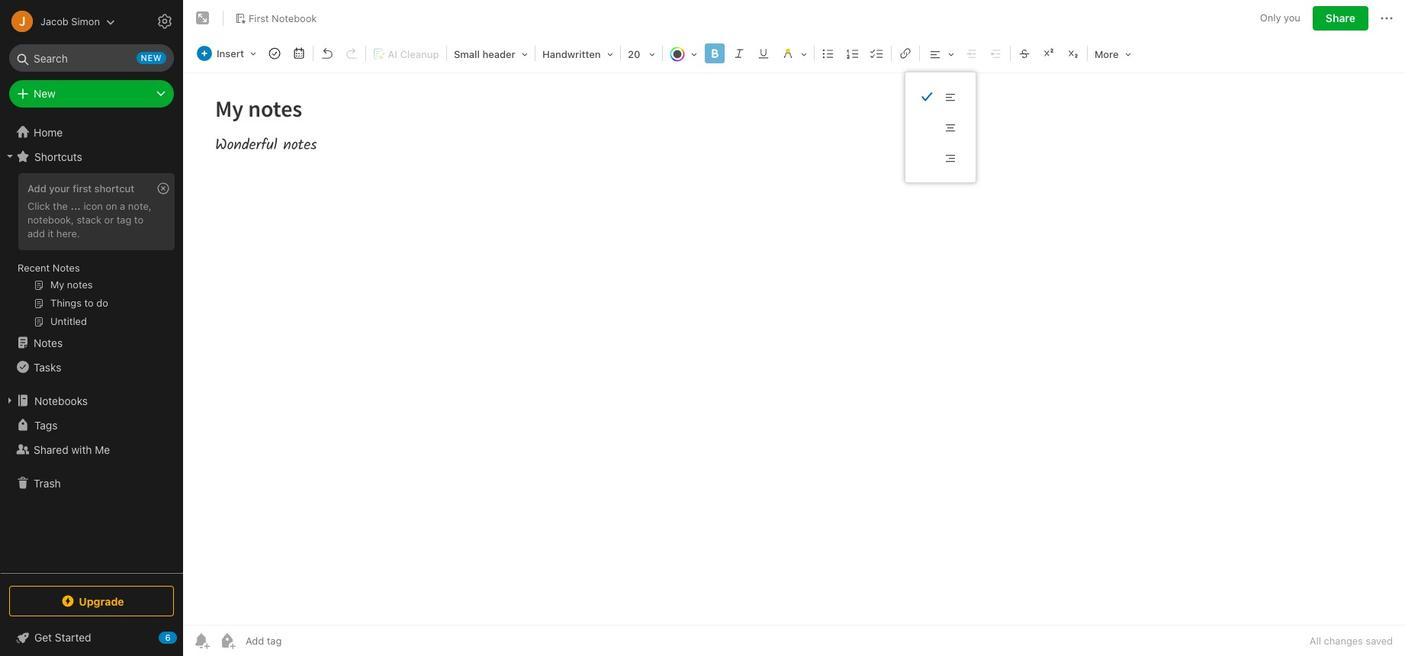 Task type: describe. For each thing, give the bounding box(es) containing it.
shared
[[34, 443, 68, 456]]

underline image
[[753, 43, 775, 64]]

recent
[[18, 262, 50, 274]]

simon
[[71, 15, 100, 27]]

subscript image
[[1063, 43, 1084, 64]]

Font color field
[[665, 43, 703, 65]]

notes link
[[0, 330, 182, 355]]

icon on a note, notebook, stack or tag to add it here.
[[27, 200, 152, 240]]

all changes saved
[[1310, 635, 1394, 647]]

tag
[[117, 214, 131, 226]]

click
[[27, 200, 50, 212]]

note window element
[[183, 0, 1406, 656]]

share
[[1326, 11, 1356, 24]]

click the ...
[[27, 200, 81, 212]]

italic image
[[729, 43, 750, 64]]

only
[[1261, 12, 1282, 24]]

shortcut
[[94, 182, 134, 195]]

stack
[[77, 214, 102, 226]]

saved
[[1366, 635, 1394, 647]]

Help and Learning task checklist field
[[0, 626, 183, 650]]

home
[[34, 126, 63, 139]]

it
[[48, 227, 54, 240]]

tasks button
[[0, 355, 182, 379]]

you
[[1285, 12, 1301, 24]]

add tag image
[[218, 632, 237, 650]]

jacob
[[40, 15, 68, 27]]

More field
[[1090, 43, 1137, 65]]

share button
[[1313, 6, 1369, 31]]

bulleted list image
[[818, 43, 839, 64]]

group containing add your first shortcut
[[0, 169, 182, 337]]

click to collapse image
[[177, 628, 189, 646]]

notebooks
[[34, 394, 88, 407]]

task image
[[264, 43, 285, 64]]

Note Editor text field
[[183, 73, 1406, 625]]

strikethrough image
[[1014, 43, 1036, 64]]

Alignment field
[[922, 43, 960, 65]]

checklist image
[[867, 43, 888, 64]]

jacob simon
[[40, 15, 100, 27]]

started
[[55, 631, 91, 644]]

first notebook
[[249, 12, 317, 24]]

notebook,
[[27, 214, 74, 226]]

new search field
[[20, 44, 166, 72]]

get
[[34, 631, 52, 644]]

tree containing home
[[0, 120, 183, 572]]

a
[[120, 200, 125, 212]]

notebooks link
[[0, 388, 182, 413]]

add
[[27, 227, 45, 240]]

...
[[71, 200, 81, 212]]

all
[[1310, 635, 1322, 647]]

shortcuts button
[[0, 144, 182, 169]]

handwritten
[[543, 48, 601, 60]]

1 vertical spatial notes
[[34, 336, 63, 349]]

20
[[628, 48, 641, 60]]

shortcuts
[[34, 150, 82, 163]]

upgrade button
[[9, 586, 174, 617]]

add a reminder image
[[192, 632, 211, 650]]

changes
[[1325, 635, 1364, 647]]

Insert field
[[193, 43, 262, 64]]

home link
[[0, 120, 183, 144]]

Add tag field
[[244, 634, 359, 648]]



Task type: locate. For each thing, give the bounding box(es) containing it.
small
[[454, 48, 480, 60]]

notes
[[53, 262, 80, 274], [34, 336, 63, 349]]

trash
[[34, 477, 61, 490]]

small header
[[454, 48, 516, 60]]

recent notes
[[18, 262, 80, 274]]

0 vertical spatial notes
[[53, 262, 80, 274]]

more actions image
[[1378, 9, 1397, 27]]

numbered list image
[[843, 43, 864, 64]]

me
[[95, 443, 110, 456]]

to
[[134, 214, 144, 226]]

shared with me link
[[0, 437, 182, 462]]

Highlight field
[[776, 43, 813, 65]]

first
[[73, 182, 92, 195]]

More actions field
[[1378, 6, 1397, 31]]

first
[[249, 12, 269, 24]]

new button
[[9, 80, 174, 108]]

tags button
[[0, 413, 182, 437]]

6
[[165, 633, 171, 643]]

only you
[[1261, 12, 1301, 24]]

add your first shortcut
[[27, 182, 134, 195]]

superscript image
[[1039, 43, 1060, 64]]

notebook
[[272, 12, 317, 24]]

expand note image
[[194, 9, 212, 27]]

trash link
[[0, 471, 182, 495]]

notes inside group
[[53, 262, 80, 274]]

tasks
[[34, 361, 61, 374]]

tree
[[0, 120, 183, 572]]

new
[[34, 87, 56, 100]]

dropdown list menu
[[906, 82, 976, 173]]

bold image
[[704, 43, 726, 64]]

header
[[483, 48, 516, 60]]

calendar event image
[[288, 43, 310, 64]]

your
[[49, 182, 70, 195]]

first notebook button
[[230, 8, 322, 29]]

expand notebooks image
[[4, 395, 16, 407]]

upgrade
[[79, 595, 124, 608]]

Search text field
[[20, 44, 163, 72]]

shared with me
[[34, 443, 110, 456]]

add
[[27, 182, 46, 195]]

Heading level field
[[449, 43, 533, 65]]

or
[[104, 214, 114, 226]]

note,
[[128, 200, 152, 212]]

on
[[106, 200, 117, 212]]

notes right recent
[[53, 262, 80, 274]]

notes up the tasks
[[34, 336, 63, 349]]

undo image
[[317, 43, 338, 64]]

Account field
[[0, 6, 115, 37]]

group
[[0, 169, 182, 337]]

tags
[[34, 419, 58, 432]]

here.
[[56, 227, 80, 240]]

the
[[53, 200, 68, 212]]

settings image
[[156, 12, 174, 31]]

more
[[1095, 48, 1119, 60]]

insert link image
[[895, 43, 917, 64]]

Font family field
[[537, 43, 619, 65]]

Font size field
[[623, 43, 661, 65]]

insert
[[217, 47, 244, 60]]

icon
[[84, 200, 103, 212]]

with
[[71, 443, 92, 456]]

new
[[141, 53, 162, 63]]

get started
[[34, 631, 91, 644]]



Task type: vqa. For each thing, say whether or not it's contained in the screenshot.
view
no



